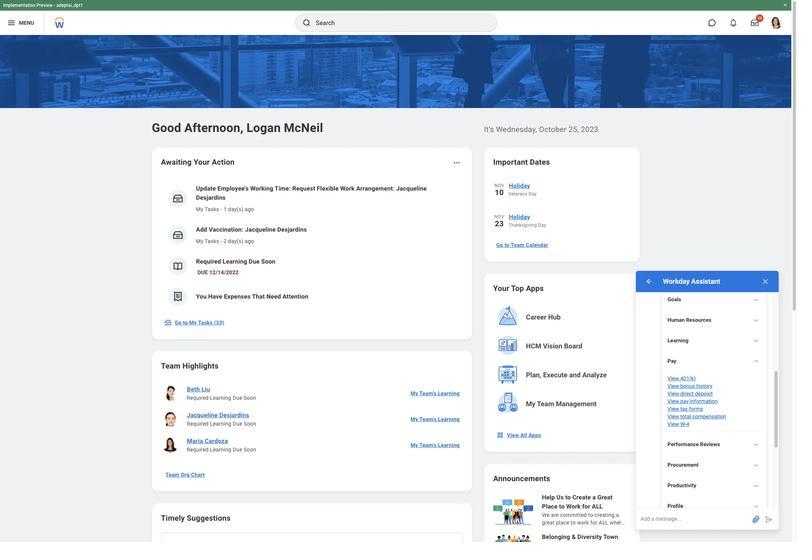 Task type: locate. For each thing, give the bounding box(es) containing it.
1 holiday from the top
[[509, 182, 530, 190]]

1 vertical spatial team's
[[419, 417, 437, 423]]

1 my team's learning button from the top
[[408, 386, 463, 402]]

working
[[250, 185, 273, 192]]

view left the direct
[[667, 391, 679, 397]]

1 vertical spatial inbox image
[[172, 230, 183, 241]]

required down maria
[[187, 447, 209, 453]]

1 chevron up image from the top
[[754, 298, 759, 303]]

that
[[252, 293, 265, 301]]

chevron up image for pay
[[754, 359, 759, 365]]

0 vertical spatial work
[[340, 185, 355, 192]]

profile button
[[664, 500, 764, 514]]

3 chevron up image from the top
[[754, 463, 759, 469]]

2 chevron up image from the top
[[754, 443, 759, 448]]

to up the work
[[588, 513, 593, 519]]

awaiting
[[161, 158, 192, 167]]

jacqueline desjardins button
[[184, 411, 252, 421]]

execute
[[543, 371, 568, 379]]

go for go to my tasks (33)
[[175, 320, 182, 326]]

my
[[196, 206, 203, 213], [196, 238, 203, 245], [189, 320, 197, 326], [411, 391, 418, 397], [526, 400, 535, 408], [411, 417, 418, 423], [411, 443, 418, 449]]

1 vertical spatial work
[[566, 504, 581, 511]]

0 vertical spatial tasks
[[205, 206, 219, 213]]

my team's learning button for liu
[[408, 386, 463, 402]]

chevron up image inside learning dropdown button
[[754, 339, 759, 344]]

tasks for 1
[[205, 206, 219, 213]]

0 horizontal spatial jacqueline
[[187, 412, 218, 419]]

place
[[542, 504, 558, 511]]

you have expenses that need attention button
[[161, 282, 463, 312]]

awaiting your action list
[[161, 178, 463, 312]]

due inside jacqueline desjardins required learning due soon
[[233, 421, 242, 427]]

0 vertical spatial go
[[496, 242, 503, 248]]

due
[[249, 258, 260, 266], [198, 270, 208, 276], [233, 395, 242, 402], [233, 421, 242, 427], [233, 447, 242, 453]]

- for adeptai_dpt1
[[54, 3, 55, 8]]

day(s) right the 1
[[228, 206, 243, 213]]

apps right all
[[529, 433, 541, 439]]

nbox image
[[496, 432, 504, 440]]

my team's learning for desjardins
[[411, 417, 460, 423]]

2 chevron up image from the top
[[754, 318, 759, 323]]

due down jacqueline desjardins required learning due soon at the left of the page
[[233, 447, 242, 453]]

your left top
[[493, 284, 509, 293]]

it's wednesday, october 25, 2023
[[484, 125, 598, 134]]

1 ago from the top
[[245, 206, 254, 213]]

due inside maria cardoza required learning due soon
[[233, 447, 242, 453]]

go down 23
[[496, 242, 503, 248]]

view up view w-4 link on the right bottom of page
[[667, 414, 679, 420]]

time:
[[275, 185, 291, 192]]

tasks left 2 at the left
[[205, 238, 219, 245]]

performance
[[667, 442, 699, 448]]

view left all
[[507, 433, 519, 439]]

profile
[[667, 504, 683, 510]]

performance reviews button
[[664, 438, 764, 453]]

implementation preview -   adeptai_dpt1
[[3, 3, 83, 8]]

nov down 10
[[494, 214, 504, 220]]

1 vertical spatial day(s)
[[228, 238, 243, 245]]

1 vertical spatial nov
[[494, 214, 504, 220]]

my team management
[[526, 400, 597, 408]]

pay
[[667, 359, 676, 365]]

1 horizontal spatial day
[[538, 223, 546, 228]]

chevron up image inside goals dropdown button
[[754, 298, 759, 303]]

view tax forms link
[[667, 407, 703, 413]]

required inside awaiting your action list
[[196, 258, 221, 266]]

view w-4 link
[[667, 422, 689, 428]]

all down creating
[[599, 520, 608, 527]]

update
[[196, 185, 216, 192]]

desjardins inside update employee's working time: request flexible work arrangement: jacqueline desjardins
[[196, 194, 226, 202]]

soon inside beth liu required learning due soon
[[244, 395, 256, 402]]

menu
[[19, 20, 34, 26]]

3 my team's learning button from the top
[[408, 438, 463, 453]]

2 team's from the top
[[419, 417, 437, 423]]

due down add vaccination: jacqueline desjardins
[[249, 258, 260, 266]]

good afternoon, logan mcneil main content
[[0, 35, 791, 543]]

2 vertical spatial my team's learning
[[411, 443, 460, 449]]

learning inside maria cardoza required learning due soon
[[210, 447, 231, 453]]

ago down add vaccination: jacqueline desjardins
[[245, 238, 254, 245]]

2 nov from the top
[[494, 214, 504, 220]]

liu
[[202, 386, 210, 394]]

tasks left the 1
[[205, 206, 219, 213]]

view 401(k) link
[[667, 376, 696, 382]]

soon inside maria cardoza required learning due soon
[[244, 447, 256, 453]]

- right preview
[[54, 3, 55, 8]]

2 holiday button from the top
[[508, 213, 630, 222]]

chevron up image inside performance reviews dropdown button
[[754, 443, 759, 448]]

search image
[[302, 18, 311, 27]]

1 horizontal spatial go
[[496, 242, 503, 248]]

1 day(s) from the top
[[228, 206, 243, 213]]

2 vertical spatial desjardins
[[219, 412, 249, 419]]

2 vertical spatial -
[[221, 238, 222, 245]]

management
[[556, 400, 597, 408]]

required down beth liu button on the left
[[187, 395, 209, 402]]

2 ago from the top
[[245, 238, 254, 245]]

chevron up image
[[754, 339, 759, 344], [754, 443, 759, 448], [754, 463, 759, 469]]

2 vertical spatial team's
[[419, 443, 437, 449]]

inbox image left add
[[172, 230, 183, 241]]

go down 'dashboard expenses' "icon"
[[175, 320, 182, 326]]

1 vertical spatial jacqueline
[[245, 226, 276, 234]]

0 vertical spatial day
[[529, 192, 537, 197]]

2 vertical spatial jacqueline
[[187, 412, 218, 419]]

all up creating
[[592, 504, 603, 511]]

preview
[[36, 3, 53, 8]]

1 vertical spatial -
[[221, 206, 222, 213]]

4 chevron up image from the top
[[754, 484, 759, 489]]

nov 10
[[494, 183, 504, 197]]

chevron up image for profile
[[754, 504, 759, 510]]

0 vertical spatial apps
[[526, 284, 544, 293]]

2 vertical spatial chevron up image
[[754, 463, 759, 469]]

team org chart
[[166, 472, 205, 479]]

soon
[[261, 258, 275, 266], [244, 395, 256, 402], [244, 421, 256, 427], [244, 447, 256, 453]]

0 vertical spatial nov
[[494, 183, 504, 189]]

1 vertical spatial go
[[175, 320, 182, 326]]

- for 2
[[221, 238, 222, 245]]

jacqueline down beth liu button on the left
[[187, 412, 218, 419]]

team's
[[419, 391, 437, 397], [419, 417, 437, 423], [419, 443, 437, 449]]

workday assistant region
[[636, 80, 779, 543]]

- inside menu banner
[[54, 3, 55, 8]]

deposit
[[695, 391, 713, 397]]

holiday up veterans
[[509, 182, 530, 190]]

dates
[[530, 158, 550, 167]]

1 vertical spatial holiday button
[[508, 213, 630, 222]]

1 my team's learning from the top
[[411, 391, 460, 397]]

0 horizontal spatial work
[[340, 185, 355, 192]]

day(s) right 2 at the left
[[228, 238, 243, 245]]

day inside holiday thanksgiving day
[[538, 223, 546, 228]]

due down jacqueline desjardins button
[[233, 421, 242, 427]]

0 vertical spatial inbox image
[[172, 193, 183, 205]]

inbox image left go to my tasks (33)
[[164, 319, 172, 327]]

&
[[572, 534, 576, 541]]

day for 10
[[529, 192, 537, 197]]

2 day(s) from the top
[[228, 238, 243, 245]]

a left great
[[592, 495, 596, 502]]

jacqueline right arrangement:
[[396, 185, 427, 192]]

team highlights list
[[161, 381, 463, 459]]

important dates
[[493, 158, 550, 167]]

12/14/2022
[[209, 270, 239, 276]]

inbox image
[[172, 193, 183, 205], [172, 230, 183, 241], [164, 319, 172, 327]]

1 horizontal spatial work
[[566, 504, 581, 511]]

0 vertical spatial holiday button
[[508, 181, 630, 191]]

1 vertical spatial your
[[493, 284, 509, 293]]

1 chevron up image from the top
[[754, 339, 759, 344]]

5 chevron up image from the top
[[754, 504, 759, 510]]

2 vertical spatial inbox image
[[164, 319, 172, 327]]

ago for my tasks - 1 day(s) ago
[[245, 206, 254, 213]]

workday
[[663, 278, 690, 286]]

0 vertical spatial my team's learning
[[411, 391, 460, 397]]

help
[[542, 495, 555, 502]]

0 horizontal spatial a
[[592, 495, 596, 502]]

3 chevron up image from the top
[[754, 359, 759, 365]]

a up wher at right bottom
[[616, 513, 619, 519]]

holiday
[[509, 182, 530, 190], [509, 214, 530, 221]]

add vaccination: jacqueline desjardins
[[196, 226, 307, 234]]

flexible
[[317, 185, 339, 192]]

work inside help us to create a great place to work for all we are committed to creating a great place to work for all wher …
[[566, 504, 581, 511]]

1 nov from the top
[[494, 183, 504, 189]]

required inside beth liu required learning due soon
[[187, 395, 209, 402]]

work up committed
[[566, 504, 581, 511]]

chevron up image inside pay dropdown button
[[754, 359, 759, 365]]

for down create on the bottom right
[[582, 504, 590, 511]]

1 vertical spatial day
[[538, 223, 546, 228]]

productivity
[[667, 483, 696, 489]]

to down us
[[559, 504, 565, 511]]

0 vertical spatial holiday
[[509, 182, 530, 190]]

x image
[[762, 278, 769, 286]]

holiday inside holiday thanksgiving day
[[509, 214, 530, 221]]

day inside holiday veterans day
[[529, 192, 537, 197]]

1 vertical spatial ago
[[245, 238, 254, 245]]

0 vertical spatial day(s)
[[228, 206, 243, 213]]

jacqueline inside jacqueline desjardins required learning due soon
[[187, 412, 218, 419]]

good afternoon, logan mcneil
[[152, 121, 323, 135]]

go to my tasks (33)
[[175, 320, 224, 326]]

1 vertical spatial apps
[[529, 433, 541, 439]]

due left "12/14/2022"
[[198, 270, 208, 276]]

due for beth liu
[[233, 395, 242, 402]]

3 my team's learning from the top
[[411, 443, 460, 449]]

apps right top
[[526, 284, 544, 293]]

jacqueline right vaccination:
[[245, 226, 276, 234]]

2 vertical spatial tasks
[[198, 320, 213, 326]]

1 horizontal spatial your
[[493, 284, 509, 293]]

day right thanksgiving
[[538, 223, 546, 228]]

required up due 12/14/2022
[[196, 258, 221, 266]]

ago up add vaccination: jacqueline desjardins
[[245, 206, 254, 213]]

0 horizontal spatial go
[[175, 320, 182, 326]]

required up maria
[[187, 421, 209, 427]]

day for 23
[[538, 223, 546, 228]]

day right veterans
[[529, 192, 537, 197]]

nov
[[494, 183, 504, 189], [494, 214, 504, 220]]

2 vertical spatial my team's learning button
[[408, 438, 463, 453]]

0 vertical spatial chevron up image
[[754, 339, 759, 344]]

team's for cardoza
[[419, 443, 437, 449]]

team
[[511, 242, 524, 248], [161, 362, 181, 371], [537, 400, 554, 408], [166, 472, 179, 479]]

holiday button
[[508, 181, 630, 191], [508, 213, 630, 222]]

view inside button
[[507, 433, 519, 439]]

chevron up image inside profile dropdown button
[[754, 504, 759, 510]]

highlights
[[183, 362, 219, 371]]

due for maria cardoza
[[233, 447, 242, 453]]

jacqueline inside update employee's working time: request flexible work arrangement: jacqueline desjardins
[[396, 185, 427, 192]]

1 vertical spatial desjardins
[[277, 226, 307, 234]]

1 vertical spatial my team's learning
[[411, 417, 460, 423]]

plan,
[[526, 371, 541, 379]]

3 team's from the top
[[419, 443, 437, 449]]

belonging & diversity town button
[[493, 533, 630, 543]]

holiday veterans day
[[508, 182, 537, 197]]

apps inside button
[[529, 433, 541, 439]]

direct
[[680, 391, 694, 397]]

0 vertical spatial a
[[592, 495, 596, 502]]

goals button
[[664, 293, 764, 307]]

0 horizontal spatial your
[[194, 158, 210, 167]]

my team's learning button for desjardins
[[408, 412, 463, 427]]

update employee's working time: request flexible work arrangement: jacqueline desjardins
[[196, 185, 427, 202]]

menu button
[[0, 11, 44, 35]]

veterans
[[508, 192, 527, 197]]

chevron up image inside procurement dropdown button
[[754, 463, 759, 469]]

0 horizontal spatial day
[[529, 192, 537, 197]]

2 horizontal spatial jacqueline
[[396, 185, 427, 192]]

- left 2 at the left
[[221, 238, 222, 245]]

you have expenses that need attention
[[196, 293, 308, 301]]

0 vertical spatial jacqueline
[[396, 185, 427, 192]]

holiday button for 10
[[508, 181, 630, 191]]

career
[[526, 314, 546, 322]]

holiday up thanksgiving
[[509, 214, 530, 221]]

2 my team's learning from the top
[[411, 417, 460, 423]]

workday assistant
[[663, 278, 720, 286]]

w-
[[680, 422, 686, 428]]

chevron up image for learning
[[754, 339, 759, 344]]

compensation
[[692, 414, 726, 420]]

1 vertical spatial all
[[599, 520, 608, 527]]

- left the 1
[[221, 206, 222, 213]]

holiday inside holiday veterans day
[[509, 182, 530, 190]]

0 vertical spatial ago
[[245, 206, 254, 213]]

announcements element
[[493, 494, 630, 543]]

help us to create a great place to work for all we are committed to creating a great place to work for all wher …
[[542, 495, 625, 527]]

0 vertical spatial team's
[[419, 391, 437, 397]]

chevron up image for performance reviews
[[754, 443, 759, 448]]

inbox image down awaiting in the top of the page
[[172, 193, 183, 205]]

creating
[[595, 513, 615, 519]]

1 vertical spatial chevron up image
[[754, 443, 759, 448]]

create
[[572, 495, 591, 502]]

2 my team's learning button from the top
[[408, 412, 463, 427]]

chevron up image
[[754, 298, 759, 303], [754, 318, 759, 323], [754, 359, 759, 365], [754, 484, 759, 489], [754, 504, 759, 510]]

1 horizontal spatial jacqueline
[[245, 226, 276, 234]]

chevron up image inside productivity dropdown button
[[754, 484, 759, 489]]

for right the work
[[590, 520, 597, 527]]

learning button
[[664, 334, 764, 349]]

your left the action
[[194, 158, 210, 167]]

2 holiday from the top
[[509, 214, 530, 221]]

good
[[152, 121, 181, 135]]

0 vertical spatial desjardins
[[196, 194, 226, 202]]

goals
[[667, 297, 681, 303]]

tasks inside button
[[198, 320, 213, 326]]

1 vertical spatial tasks
[[205, 238, 219, 245]]

due inside beth liu required learning due soon
[[233, 395, 242, 402]]

chevron up image for productivity
[[754, 484, 759, 489]]

application
[[636, 509, 779, 530]]

chevron up image inside 'human resources' dropdown button
[[754, 318, 759, 323]]

required inside jacqueline desjardins required learning due soon
[[187, 421, 209, 427]]

2023
[[581, 125, 598, 134]]

1 vertical spatial my team's learning button
[[408, 412, 463, 427]]

0 vertical spatial -
[[54, 3, 55, 8]]

belonging
[[542, 534, 570, 541]]

0 vertical spatial your
[[194, 158, 210, 167]]

tasks left (33)
[[198, 320, 213, 326]]

nov left holiday veterans day
[[494, 183, 504, 189]]

due up jacqueline desjardins button
[[233, 395, 242, 402]]

go for go to team calendar
[[496, 242, 503, 248]]

0 vertical spatial my team's learning button
[[408, 386, 463, 402]]

required for jacqueline
[[187, 421, 209, 427]]

1 team's from the top
[[419, 391, 437, 397]]

1 horizontal spatial a
[[616, 513, 619, 519]]

notifications large image
[[730, 19, 737, 27]]

hub
[[548, 314, 561, 322]]

career hub button
[[494, 304, 631, 331]]

soon inside jacqueline desjardins required learning due soon
[[244, 421, 256, 427]]

work right flexible
[[340, 185, 355, 192]]

learning
[[223, 258, 247, 266], [667, 338, 689, 344], [438, 391, 460, 397], [210, 395, 231, 402], [438, 417, 460, 423], [210, 421, 231, 427], [438, 443, 460, 449], [210, 447, 231, 453]]

soon for desjardins
[[244, 421, 256, 427]]

expenses
[[224, 293, 251, 301]]

1 vertical spatial holiday
[[509, 214, 530, 221]]

go to team calendar
[[496, 242, 548, 248]]

wednesday,
[[496, 125, 537, 134]]

procurement
[[667, 463, 699, 469]]

to down thanksgiving
[[504, 242, 509, 248]]

1 holiday button from the top
[[508, 181, 630, 191]]

required inside maria cardoza required learning due soon
[[187, 447, 209, 453]]

view pay information link
[[667, 399, 718, 405]]



Task type: vqa. For each thing, say whether or not it's contained in the screenshot.
Profile
yes



Task type: describe. For each thing, give the bounding box(es) containing it.
implementation
[[3, 3, 35, 8]]

tasks for 2
[[205, 238, 219, 245]]

4
[[686, 422, 689, 428]]

hcm vision board button
[[494, 333, 631, 360]]

beth liu button
[[184, 386, 213, 395]]

chevron up image for procurement
[[754, 463, 759, 469]]

profile logan mcneil image
[[770, 17, 782, 31]]

my tasks - 2 day(s) ago
[[196, 238, 254, 245]]

pay button
[[664, 355, 764, 369]]

human resources
[[667, 317, 711, 323]]

ago for my tasks - 2 day(s) ago
[[245, 238, 254, 245]]

adeptai_dpt1
[[56, 3, 83, 8]]

view left tax
[[667, 407, 679, 413]]

wher
[[610, 520, 621, 527]]

required for beth
[[187, 395, 209, 402]]

calendar
[[526, 242, 548, 248]]

history
[[696, 384, 712, 390]]

my team's learning for liu
[[411, 391, 460, 397]]

jacqueline desjardins required learning due soon
[[187, 412, 256, 427]]

vision
[[543, 343, 562, 351]]

timely
[[161, 514, 185, 523]]

forms
[[689, 407, 703, 413]]

0 vertical spatial all
[[592, 504, 603, 511]]

Search Workday  search field
[[316, 14, 481, 31]]

pay
[[680, 399, 689, 405]]

my team management button
[[494, 391, 631, 418]]

23
[[495, 219, 504, 229]]

apps for view all apps
[[529, 433, 541, 439]]

arrow left image
[[645, 278, 653, 286]]

reviews
[[700, 442, 720, 448]]

team left the org
[[166, 472, 179, 479]]

october
[[539, 125, 567, 134]]

view all apps button
[[493, 428, 546, 443]]

learning inside beth liu required learning due soon
[[210, 395, 231, 402]]

upload clip image
[[751, 515, 760, 524]]

team org chart button
[[162, 468, 208, 483]]

view bonus history link
[[667, 384, 712, 390]]

place
[[556, 520, 569, 527]]

1 vertical spatial a
[[616, 513, 619, 519]]

belonging & diversity town
[[542, 534, 618, 541]]

great
[[597, 495, 613, 502]]

request
[[292, 185, 315, 192]]

team's for liu
[[419, 391, 437, 397]]

day(s) for 1
[[228, 206, 243, 213]]

your top apps
[[493, 284, 544, 293]]

awaiting your action
[[161, 158, 235, 167]]

view down view 401(k) link
[[667, 384, 679, 390]]

required for maria
[[187, 447, 209, 453]]

1 vertical spatial for
[[590, 520, 597, 527]]

resources
[[686, 317, 711, 323]]

attention
[[283, 293, 308, 301]]

vaccination:
[[209, 226, 244, 234]]

town
[[603, 534, 618, 541]]

chevron up image for goals
[[754, 298, 759, 303]]

beth liu required learning due soon
[[187, 386, 256, 402]]

to down committed
[[571, 520, 576, 527]]

afternoon,
[[184, 121, 243, 135]]

view total compensation link
[[667, 414, 726, 420]]

close environment banner image
[[783, 3, 788, 7]]

are
[[551, 513, 559, 519]]

org
[[181, 472, 190, 479]]

human
[[667, 317, 685, 323]]

soon inside awaiting your action list
[[261, 258, 275, 266]]

all
[[520, 433, 527, 439]]

my team's learning button for cardoza
[[408, 438, 463, 453]]

dashboard expenses image
[[172, 291, 183, 303]]

nov for 23
[[494, 214, 504, 220]]

action
[[212, 158, 235, 167]]

team down execute
[[537, 400, 554, 408]]

required learning due soon
[[196, 258, 275, 266]]

nov 23
[[494, 214, 504, 229]]

to down 'dashboard expenses' "icon"
[[183, 320, 188, 326]]

related actions image
[[453, 159, 460, 167]]

learning inside awaiting your action list
[[223, 258, 247, 266]]

team left highlights
[[161, 362, 181, 371]]

due for jacqueline desjardins
[[233, 421, 242, 427]]

desjardins inside jacqueline desjardins required learning due soon
[[219, 412, 249, 419]]

apps for your top apps
[[526, 284, 544, 293]]

hcm
[[526, 343, 541, 351]]

to right us
[[565, 495, 571, 502]]

holiday thanksgiving day
[[508, 214, 546, 228]]

important dates element
[[493, 177, 630, 236]]

- for 1
[[221, 206, 222, 213]]

team's for desjardins
[[419, 417, 437, 423]]

chevron up image for human resources
[[754, 318, 759, 323]]

performance reviews
[[667, 442, 720, 448]]

inbox large image
[[751, 19, 759, 27]]

employee's
[[217, 185, 249, 192]]

inbox image for my tasks - 2 day(s) ago
[[172, 230, 183, 241]]

team left the calendar
[[511, 242, 524, 248]]

committed
[[560, 513, 587, 519]]

view left w-
[[667, 422, 679, 428]]

holiday for 23
[[509, 214, 530, 221]]

view left pay
[[667, 399, 679, 405]]

inbox image for my tasks - 1 day(s) ago
[[172, 193, 183, 205]]

my team's learning for cardoza
[[411, 443, 460, 449]]

view left '401(k)'
[[667, 376, 679, 382]]

learning inside jacqueline desjardins required learning due soon
[[210, 421, 231, 427]]

procurement button
[[664, 459, 764, 473]]

justify image
[[7, 18, 16, 27]]

assistant
[[691, 278, 720, 286]]

analyze
[[582, 371, 607, 379]]

work inside update employee's working time: request flexible work arrangement: jacqueline desjardins
[[340, 185, 355, 192]]

suggestions
[[187, 514, 231, 523]]

1
[[224, 206, 227, 213]]

book open image
[[172, 261, 183, 272]]

learning inside dropdown button
[[667, 338, 689, 344]]

nov for 10
[[494, 183, 504, 189]]

(33)
[[214, 320, 224, 326]]

go to my tasks (33) button
[[161, 315, 229, 331]]

…
[[621, 520, 625, 527]]

us
[[556, 495, 564, 502]]

menu banner
[[0, 0, 791, 35]]

productivity button
[[664, 479, 764, 494]]

day(s) for 2
[[228, 238, 243, 245]]

holiday button for 23
[[508, 213, 630, 222]]

and
[[569, 371, 581, 379]]

mcneil
[[284, 121, 323, 135]]

great
[[542, 520, 555, 527]]

inbox image inside go to my tasks (33) button
[[164, 319, 172, 327]]

33 button
[[746, 14, 764, 31]]

soon for cardoza
[[244, 447, 256, 453]]

25,
[[569, 125, 579, 134]]

maria
[[187, 438, 203, 445]]

holiday for 10
[[509, 182, 530, 190]]

soon for liu
[[244, 395, 256, 402]]

0 vertical spatial for
[[582, 504, 590, 511]]

my tasks - 1 day(s) ago
[[196, 206, 254, 213]]

send image
[[764, 516, 773, 525]]

bonus
[[680, 384, 695, 390]]

arrangement:
[[356, 185, 395, 192]]

Add a message... text field
[[636, 509, 750, 530]]

logan
[[246, 121, 281, 135]]

have
[[208, 293, 222, 301]]



